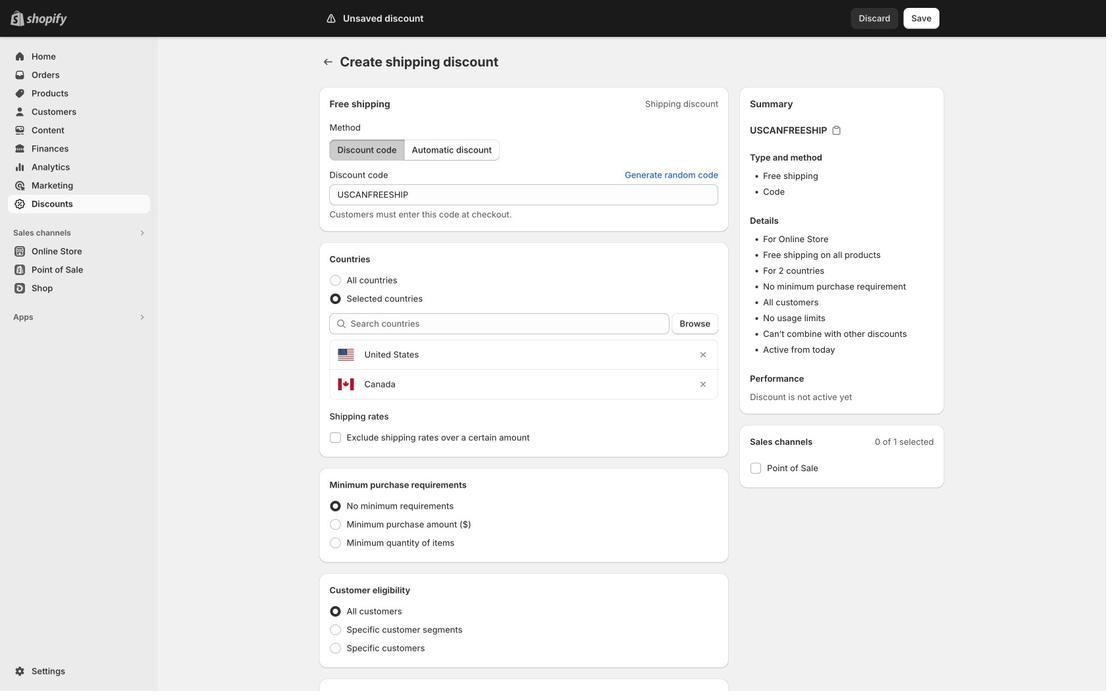 Task type: vqa. For each thing, say whether or not it's contained in the screenshot.
Shopify image
yes



Task type: locate. For each thing, give the bounding box(es) containing it.
shopify image
[[26, 13, 67, 26]]

None text field
[[330, 184, 718, 205]]

Search countries text field
[[351, 313, 669, 334]]



